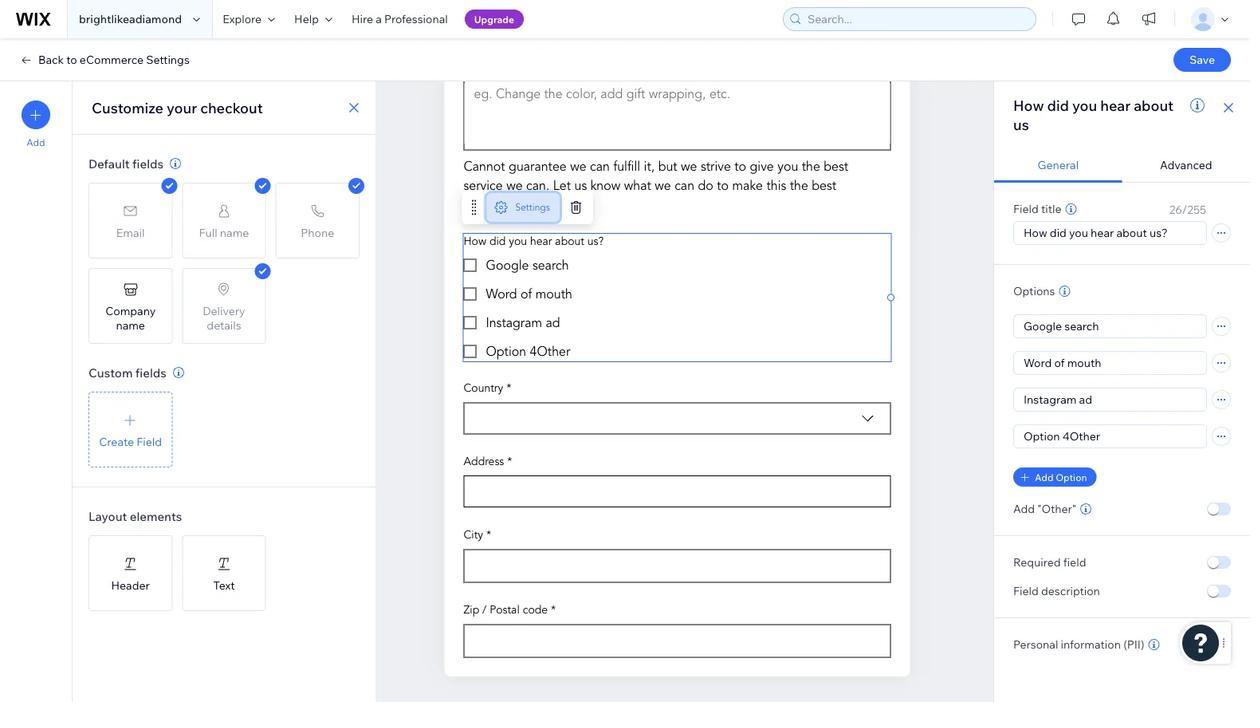 Task type: describe. For each thing, give the bounding box(es) containing it.
description
[[1042, 584, 1101, 598]]

tab list containing general
[[995, 148, 1251, 183]]

company
[[105, 304, 156, 318]]

text
[[213, 578, 235, 592]]

(pii)
[[1124, 637, 1145, 651]]

help
[[294, 12, 319, 26]]

Options text field
[[1015, 389, 1207, 411]]

upgrade button
[[465, 10, 524, 29]]

required field
[[1014, 555, 1087, 569]]

255
[[1188, 203, 1207, 217]]

field inside button
[[137, 434, 162, 448]]

field title
[[1014, 202, 1062, 216]]

save button
[[1174, 48, 1232, 72]]

add option
[[1036, 471, 1088, 483]]

hire a professional link
[[342, 0, 458, 38]]

name
[[116, 318, 145, 332]]

create field button
[[89, 392, 173, 468]]

about
[[1135, 96, 1174, 114]]

professional
[[384, 12, 448, 26]]

/
[[1183, 203, 1188, 217]]

Options text field
[[1015, 315, 1207, 337]]

ecommerce
[[80, 53, 144, 67]]

0 vertical spatial settings
[[146, 53, 190, 67]]

personal information (pii)
[[1014, 637, 1145, 651]]

default fields
[[89, 156, 164, 171]]

personal
[[1014, 637, 1059, 651]]

you
[[1073, 96, 1098, 114]]

back to ecommerce settings
[[38, 53, 190, 67]]

hire a professional
[[352, 12, 448, 26]]

add for add
[[27, 136, 45, 148]]

add option button
[[1014, 468, 1097, 487]]

Field title text field
[[1015, 222, 1207, 244]]

elements
[[130, 509, 182, 524]]

fields for custom fields
[[135, 365, 167, 380]]

did
[[1048, 96, 1070, 114]]

general
[[1038, 158, 1080, 172]]

field for field title
[[1014, 202, 1039, 216]]

create
[[99, 434, 134, 448]]

layout elements
[[89, 509, 182, 524]]



Task type: locate. For each thing, give the bounding box(es) containing it.
add inside add button
[[27, 136, 45, 148]]

26
[[1170, 203, 1183, 217]]

add "other"
[[1014, 502, 1077, 516]]

create field
[[99, 434, 162, 448]]

"other"
[[1038, 502, 1077, 516]]

default
[[89, 156, 130, 171]]

header
[[111, 578, 150, 592]]

fields for default fields
[[132, 156, 164, 171]]

back to ecommerce settings button
[[19, 53, 190, 67]]

advanced button
[[1123, 148, 1251, 183]]

required
[[1014, 555, 1062, 569]]

customize your checkout
[[92, 99, 263, 116]]

information
[[1062, 637, 1122, 651]]

hire
[[352, 12, 373, 26]]

1 vertical spatial field
[[137, 434, 162, 448]]

hear
[[1101, 96, 1131, 114]]

add for add "other"
[[1014, 502, 1036, 516]]

advanced
[[1161, 158, 1213, 172]]

add inside "add option" button
[[1036, 471, 1054, 483]]

title
[[1042, 202, 1062, 216]]

to
[[66, 53, 77, 67]]

checkout
[[200, 99, 263, 116]]

company name
[[105, 304, 156, 332]]

0 vertical spatial fields
[[132, 156, 164, 171]]

us
[[1014, 115, 1030, 133]]

custom
[[89, 365, 133, 380]]

field
[[1064, 555, 1087, 569]]

Options text field
[[1015, 352, 1207, 374]]

back
[[38, 53, 64, 67]]

help button
[[285, 0, 342, 38]]

field for field description
[[1014, 584, 1039, 598]]

settings
[[146, 53, 190, 67], [516, 202, 550, 213]]

add for add option
[[1036, 471, 1054, 483]]

how did you hear about us
[[1014, 96, 1174, 133]]

2 vertical spatial add
[[1014, 502, 1036, 516]]

field left 'title' on the top right of page
[[1014, 202, 1039, 216]]

a
[[376, 12, 382, 26]]

brightlikeadiamond
[[79, 12, 182, 26]]

upgrade
[[475, 13, 515, 25]]

1 vertical spatial settings
[[516, 202, 550, 213]]

1 vertical spatial fields
[[135, 365, 167, 380]]

custom fields
[[89, 365, 167, 380]]

26 / 255
[[1170, 203, 1207, 217]]

field down required
[[1014, 584, 1039, 598]]

how
[[1014, 96, 1045, 114]]

customize
[[92, 99, 164, 116]]

1 horizontal spatial settings
[[516, 202, 550, 213]]

settings button
[[487, 193, 560, 222]]

your
[[167, 99, 197, 116]]

general button
[[995, 148, 1123, 183]]

save
[[1190, 53, 1216, 67]]

field description
[[1014, 584, 1101, 598]]

explore
[[223, 12, 262, 26]]

options
[[1014, 284, 1056, 298]]

fields right "custom"
[[135, 365, 167, 380]]

add button
[[22, 101, 50, 148]]

field
[[1014, 202, 1039, 216], [137, 434, 162, 448], [1014, 584, 1039, 598]]

fields
[[132, 156, 164, 171], [135, 365, 167, 380]]

Search... field
[[803, 8, 1032, 30]]

tab list
[[995, 148, 1251, 183]]

Options text field
[[1015, 425, 1207, 448]]

0 horizontal spatial settings
[[146, 53, 190, 67]]

fields right default at the left top of page
[[132, 156, 164, 171]]

1 vertical spatial add
[[1036, 471, 1054, 483]]

add
[[27, 136, 45, 148], [1036, 471, 1054, 483], [1014, 502, 1036, 516]]

0 vertical spatial add
[[27, 136, 45, 148]]

layout
[[89, 509, 127, 524]]

field right the create
[[137, 434, 162, 448]]

2 vertical spatial field
[[1014, 584, 1039, 598]]

0 vertical spatial field
[[1014, 202, 1039, 216]]

option
[[1056, 471, 1088, 483]]



Task type: vqa. For each thing, say whether or not it's contained in the screenshot.
26 / 255
yes



